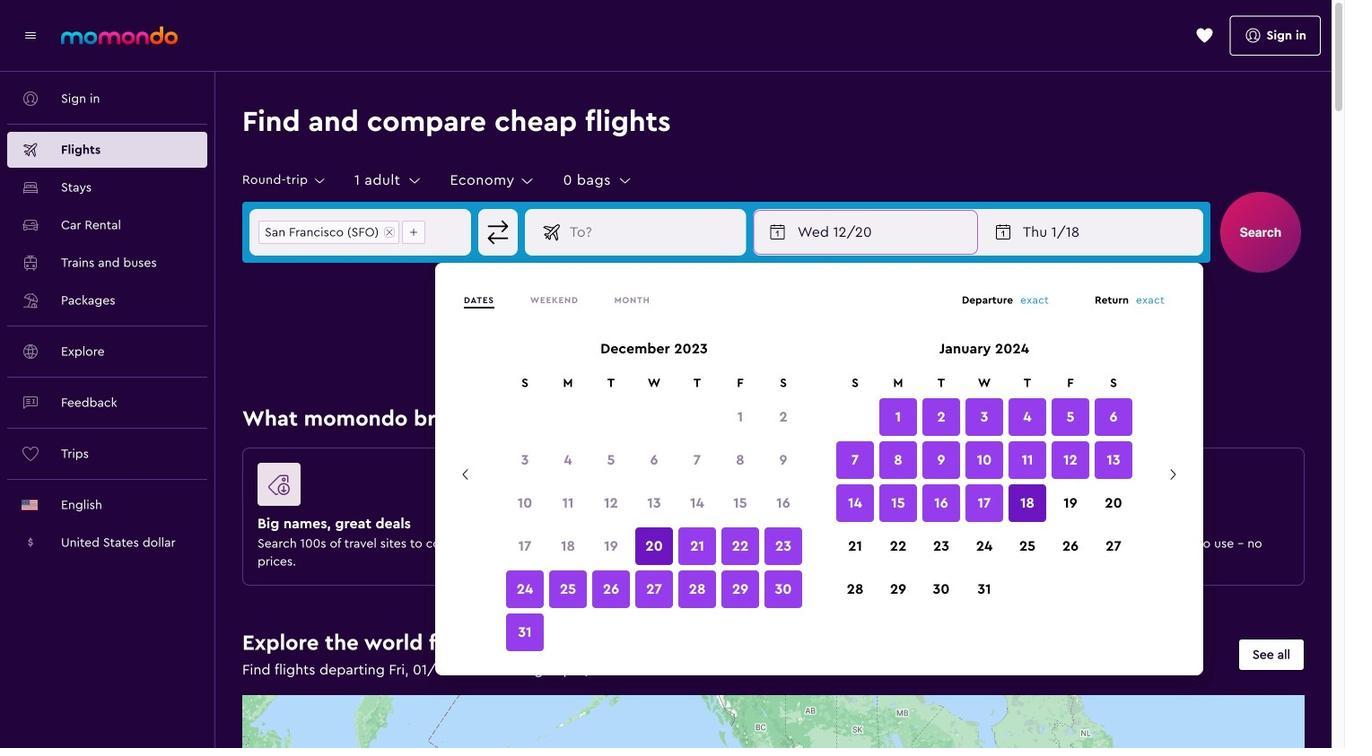 Task type: locate. For each thing, give the bounding box(es) containing it.
swap departure airport and destination airport image
[[481, 215, 515, 249]]

remove image
[[385, 228, 394, 237]]

open trips drawer image
[[1196, 26, 1214, 44]]

None field
[[1021, 294, 1066, 308], [1136, 294, 1182, 308], [1021, 294, 1066, 308], [1136, 294, 1182, 308]]

Cabin type Economy field
[[450, 172, 536, 190]]

1 figure from the left
[[258, 463, 475, 513]]

1 list item from the left
[[258, 221, 399, 244]]

figure
[[258, 463, 475, 513], [527, 463, 744, 513], [796, 463, 1013, 513], [1065, 463, 1282, 513]]

Weekend radio
[[530, 296, 579, 305]]

Trip type Round-trip field
[[242, 173, 327, 189]]

list item
[[258, 221, 399, 244], [402, 221, 426, 244]]

wednesday december 20th element
[[798, 222, 966, 243]]

start date calendar input use left and right arrow keys to change day. use up and down arrow keys to change week. tab
[[442, 338, 1196, 654]]

list item right remove image
[[402, 221, 426, 244]]

Dates radio
[[464, 296, 494, 305]]

list
[[250, 210, 434, 255]]

Flight origin input text field
[[434, 210, 470, 255]]

0 horizontal spatial list item
[[258, 221, 399, 244]]

navigation menu image
[[22, 26, 39, 44]]

menu
[[442, 285, 1196, 654]]

1 horizontal spatial list item
[[402, 221, 426, 244]]

list item down trip type round-trip field
[[258, 221, 399, 244]]



Task type: describe. For each thing, give the bounding box(es) containing it.
2 figure from the left
[[527, 463, 744, 513]]

Flight destination input text field
[[563, 210, 746, 255]]

map region
[[20, 602, 1345, 748]]

3 figure from the left
[[796, 463, 1013, 513]]

4 figure from the left
[[1065, 463, 1282, 513]]

thursday january 18th element
[[1023, 222, 1192, 243]]

united states (english) image
[[22, 500, 38, 511]]

Month radio
[[614, 296, 650, 305]]

2 list item from the left
[[402, 221, 426, 244]]



Task type: vqa. For each thing, say whether or not it's contained in the screenshot.
rightmost the 31 button
no



